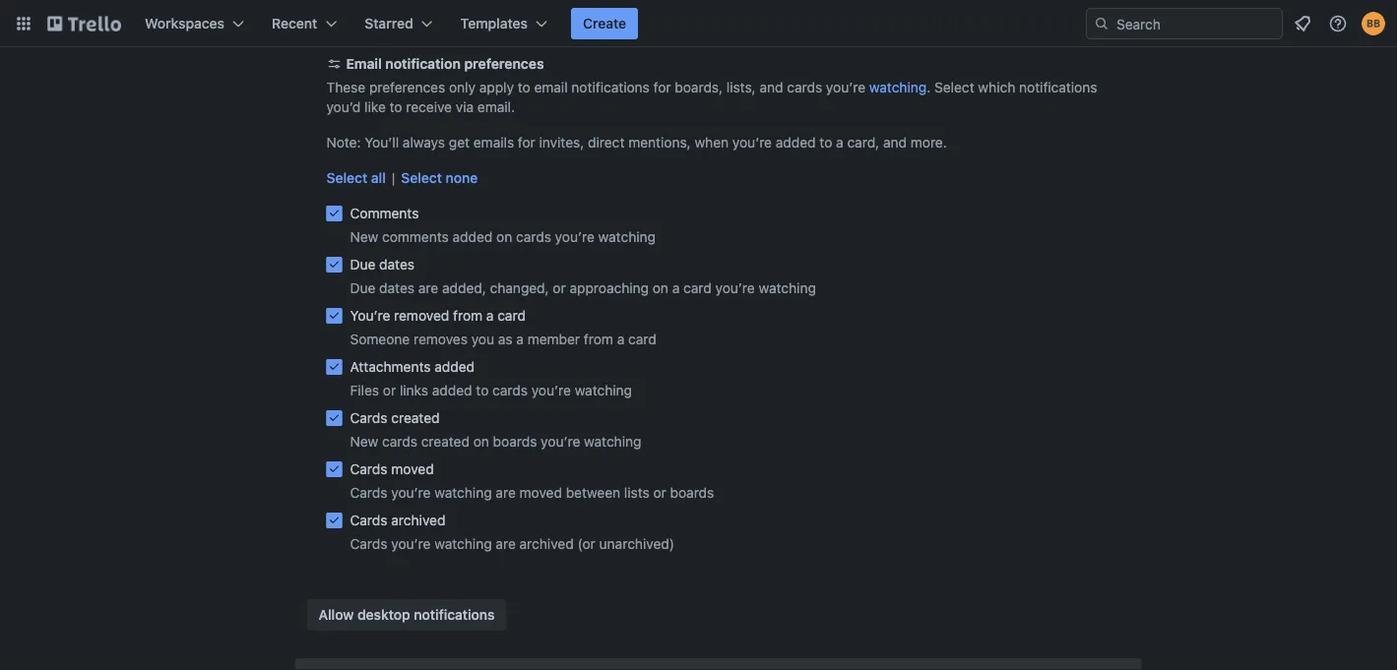 Task type: vqa. For each thing, say whether or not it's contained in the screenshot.


Task type: locate. For each thing, give the bounding box(es) containing it.
created down cards created
[[421, 434, 470, 450]]

Search field
[[1110, 9, 1283, 38]]

0 horizontal spatial boards
[[493, 434, 537, 450]]

new for new comments added on cards you're watching
[[350, 229, 379, 245]]

a
[[836, 134, 844, 151], [673, 280, 680, 297], [487, 308, 494, 324], [517, 331, 524, 348], [617, 331, 625, 348]]

are
[[419, 280, 439, 297], [496, 485, 516, 501], [496, 536, 516, 553]]

open information menu image
[[1329, 14, 1349, 33]]

a up you
[[487, 308, 494, 324]]

approaching
[[570, 280, 649, 297]]

added,
[[442, 280, 486, 297]]

2 horizontal spatial select
[[935, 79, 975, 96]]

archived left (or
[[520, 536, 574, 553]]

someone
[[350, 331, 410, 348]]

from
[[453, 308, 483, 324], [584, 331, 614, 348]]

recent
[[272, 15, 317, 32]]

select right .
[[935, 79, 975, 96]]

1 vertical spatial and
[[884, 134, 907, 151]]

1 vertical spatial archived
[[520, 536, 574, 553]]

0 vertical spatial preferences
[[464, 56, 544, 72]]

select all button
[[327, 168, 386, 188]]

1 horizontal spatial on
[[497, 229, 513, 245]]

on up the changed,
[[497, 229, 513, 245]]

0 vertical spatial dates
[[379, 257, 415, 273]]

0 vertical spatial new
[[350, 229, 379, 245]]

added left card,
[[776, 134, 816, 151]]

1 horizontal spatial and
[[884, 134, 907, 151]]

1 vertical spatial are
[[496, 485, 516, 501]]

email notification preferences
[[346, 56, 544, 72]]

are up the removed
[[419, 280, 439, 297]]

2 vertical spatial are
[[496, 536, 516, 553]]

archived
[[391, 513, 446, 529], [520, 536, 574, 553]]

0 vertical spatial card
[[684, 280, 712, 297]]

new
[[350, 229, 379, 245], [350, 434, 379, 450]]

5 cards from the top
[[350, 536, 388, 553]]

2 horizontal spatial card
[[684, 280, 712, 297]]

new for new cards created on boards you're watching
[[350, 434, 379, 450]]

are down cards you're watching are moved between lists or boards
[[496, 536, 516, 553]]

archived down cards moved
[[391, 513, 446, 529]]

1 vertical spatial due
[[350, 280, 376, 297]]

1 vertical spatial preferences
[[369, 79, 445, 96]]

changed,
[[490, 280, 549, 297]]

0 horizontal spatial moved
[[391, 462, 434, 478]]

allow desktop notifications link
[[307, 600, 507, 631]]

new down the 'comments'
[[350, 229, 379, 245]]

preferences down notification
[[369, 79, 445, 96]]

0 vertical spatial due
[[350, 257, 376, 273]]

all
[[371, 170, 386, 186]]

cards right lists, on the top
[[787, 79, 823, 96]]

card
[[684, 280, 712, 297], [498, 308, 526, 324], [629, 331, 657, 348]]

select right the |
[[401, 170, 442, 186]]

0 horizontal spatial card
[[498, 308, 526, 324]]

you're
[[826, 79, 866, 96], [733, 134, 772, 151], [555, 229, 595, 245], [716, 280, 755, 297], [532, 383, 571, 399], [541, 434, 581, 450], [391, 485, 431, 501], [391, 536, 431, 553]]

2 vertical spatial on
[[474, 434, 489, 450]]

1 horizontal spatial moved
[[520, 485, 562, 501]]

allow
[[319, 607, 354, 624]]

2 new from the top
[[350, 434, 379, 450]]

on right approaching
[[653, 280, 669, 297]]

select inside . select which notifications you'd like to receive via email.
[[935, 79, 975, 96]]

back to home image
[[47, 8, 121, 39]]

0 horizontal spatial on
[[474, 434, 489, 450]]

0 vertical spatial on
[[497, 229, 513, 245]]

1 vertical spatial moved
[[520, 485, 562, 501]]

or
[[553, 280, 566, 297], [383, 383, 396, 399], [654, 485, 667, 501]]

due for due dates are added, changed, or approaching on a card you're watching
[[350, 280, 376, 297]]

templates button
[[449, 8, 560, 39]]

and right card,
[[884, 134, 907, 151]]

when
[[695, 134, 729, 151]]

dates for due dates are added, changed, or approaching on a card you're watching
[[379, 280, 415, 297]]

boards,
[[675, 79, 723, 96]]

2 due from the top
[[350, 280, 376, 297]]

2 cards from the top
[[350, 462, 388, 478]]

4 cards from the top
[[350, 513, 388, 529]]

1 vertical spatial from
[[584, 331, 614, 348]]

for right 'emails'
[[518, 134, 536, 151]]

cards archived
[[350, 513, 446, 529]]

added down removes
[[435, 359, 475, 375]]

created
[[391, 410, 440, 427], [421, 434, 470, 450]]

2 horizontal spatial notifications
[[1020, 79, 1098, 96]]

notifications up direct
[[572, 79, 650, 96]]

0 vertical spatial are
[[419, 280, 439, 297]]

watching
[[870, 79, 927, 96], [599, 229, 656, 245], [759, 280, 817, 297], [575, 383, 633, 399], [584, 434, 642, 450], [435, 485, 492, 501], [435, 536, 492, 553]]

1 horizontal spatial boards
[[670, 485, 714, 501]]

new comments added on cards you're watching
[[350, 229, 656, 245]]

0 horizontal spatial or
[[383, 383, 396, 399]]

cards you're watching are moved between lists or boards
[[350, 485, 714, 501]]

created down 'links'
[[391, 410, 440, 427]]

preferences
[[464, 56, 544, 72], [369, 79, 445, 96]]

are for cards archived
[[496, 536, 516, 553]]

1 vertical spatial dates
[[379, 280, 415, 297]]

notifications inside . select which notifications you'd like to receive via email.
[[1020, 79, 1098, 96]]

or right the lists
[[654, 485, 667, 501]]

search image
[[1094, 16, 1110, 32]]

1 horizontal spatial select
[[401, 170, 442, 186]]

select all | select none
[[327, 170, 478, 186]]

card right approaching
[[684, 280, 712, 297]]

via
[[456, 99, 474, 115]]

cards up the changed,
[[516, 229, 552, 245]]

1 dates from the top
[[379, 257, 415, 273]]

to
[[518, 79, 531, 96], [390, 99, 402, 115], [820, 134, 833, 151], [476, 383, 489, 399]]

moved up cards archived
[[391, 462, 434, 478]]

1 new from the top
[[350, 229, 379, 245]]

only
[[449, 79, 476, 96]]

3 cards from the top
[[350, 485, 388, 501]]

dates
[[379, 257, 415, 273], [379, 280, 415, 297]]

1 cards from the top
[[350, 410, 388, 427]]

for left boards,
[[654, 79, 671, 96]]

from down added,
[[453, 308, 483, 324]]

notifications right which
[[1020, 79, 1098, 96]]

select
[[935, 79, 975, 96], [327, 170, 368, 186], [401, 170, 442, 186]]

you
[[472, 331, 495, 348]]

files
[[350, 383, 379, 399]]

comments
[[350, 205, 419, 222]]

notification
[[386, 56, 461, 72]]

0 horizontal spatial preferences
[[369, 79, 445, 96]]

new cards created on boards you're watching
[[350, 434, 642, 450]]

are up cards you're watching are archived (or unarchived)
[[496, 485, 516, 501]]

0 vertical spatial archived
[[391, 513, 446, 529]]

removes
[[414, 331, 468, 348]]

direct
[[588, 134, 625, 151]]

or right the changed,
[[553, 280, 566, 297]]

0 vertical spatial for
[[654, 79, 671, 96]]

or down attachments
[[383, 383, 396, 399]]

allow desktop notifications
[[319, 607, 495, 624]]

watching link
[[870, 79, 927, 96]]

dates down due dates
[[379, 280, 415, 297]]

member
[[528, 331, 580, 348]]

cards down as at the left of the page
[[493, 383, 528, 399]]

preferences up apply
[[464, 56, 544, 72]]

1 horizontal spatial for
[[654, 79, 671, 96]]

for
[[654, 79, 671, 96], [518, 134, 536, 151]]

cards
[[350, 410, 388, 427], [350, 462, 388, 478], [350, 485, 388, 501], [350, 513, 388, 529], [350, 536, 388, 553]]

boards up cards you're watching are moved between lists or boards
[[493, 434, 537, 450]]

cards for cards archived
[[350, 513, 388, 529]]

from right member
[[584, 331, 614, 348]]

0 horizontal spatial for
[[518, 134, 536, 151]]

to down you
[[476, 383, 489, 399]]

1 horizontal spatial notifications
[[572, 79, 650, 96]]

0 vertical spatial boards
[[493, 434, 537, 450]]

email.
[[478, 99, 515, 115]]

on
[[497, 229, 513, 245], [653, 280, 669, 297], [474, 434, 489, 450]]

like
[[365, 99, 386, 115]]

starred
[[365, 15, 413, 32]]

1 horizontal spatial from
[[584, 331, 614, 348]]

a down approaching
[[617, 331, 625, 348]]

a right approaching
[[673, 280, 680, 297]]

2 horizontal spatial or
[[654, 485, 667, 501]]

boards right the lists
[[670, 485, 714, 501]]

1 horizontal spatial archived
[[520, 536, 574, 553]]

cards
[[787, 79, 823, 96], [516, 229, 552, 245], [493, 383, 528, 399], [382, 434, 418, 450]]

as
[[498, 331, 513, 348]]

1 horizontal spatial or
[[553, 280, 566, 297]]

desktop
[[358, 607, 411, 624]]

select left 'all'
[[327, 170, 368, 186]]

cards you're watching are archived (or unarchived)
[[350, 536, 675, 553]]

added
[[776, 134, 816, 151], [453, 229, 493, 245], [435, 359, 475, 375], [432, 383, 472, 399]]

on down files or links added to cards you're watching
[[474, 434, 489, 450]]

0 vertical spatial and
[[760, 79, 784, 96]]

these preferences only apply to email notifications for boards, lists, and cards you're watching
[[327, 79, 927, 96]]

a right as at the left of the page
[[517, 331, 524, 348]]

0 horizontal spatial select
[[327, 170, 368, 186]]

0 notifications image
[[1291, 12, 1315, 35]]

are for cards moved
[[496, 485, 516, 501]]

2 vertical spatial card
[[629, 331, 657, 348]]

0 horizontal spatial archived
[[391, 513, 446, 529]]

notifications right desktop
[[414, 607, 495, 624]]

added up added,
[[453, 229, 493, 245]]

2 vertical spatial or
[[654, 485, 667, 501]]

due dates
[[350, 257, 415, 273]]

and right lists, on the top
[[760, 79, 784, 96]]

card up as at the left of the page
[[498, 308, 526, 324]]

card down approaching
[[629, 331, 657, 348]]

to right like
[[390, 99, 402, 115]]

2 dates from the top
[[379, 280, 415, 297]]

moved
[[391, 462, 434, 478], [520, 485, 562, 501]]

on for cards
[[497, 229, 513, 245]]

always
[[403, 134, 445, 151]]

you'd
[[327, 99, 361, 115]]

1 due from the top
[[350, 257, 376, 273]]

unarchived)
[[600, 536, 675, 553]]

due
[[350, 257, 376, 273], [350, 280, 376, 297]]

1 vertical spatial new
[[350, 434, 379, 450]]

moved left "between"
[[520, 485, 562, 501]]

0 vertical spatial from
[[453, 308, 483, 324]]

workspaces button
[[133, 8, 256, 39]]

new down cards created
[[350, 434, 379, 450]]

attachments
[[350, 359, 431, 375]]

1 vertical spatial on
[[653, 280, 669, 297]]

cards down cards created
[[382, 434, 418, 450]]

dates down comments
[[379, 257, 415, 273]]

and
[[760, 79, 784, 96], [884, 134, 907, 151]]

between
[[566, 485, 621, 501]]

bob builder (bobbuilder40) image
[[1362, 12, 1386, 35]]

you're removed from a card
[[350, 308, 526, 324]]



Task type: describe. For each thing, give the bounding box(es) containing it.
emails
[[474, 134, 514, 151]]

attachments added
[[350, 359, 475, 375]]

none
[[446, 170, 478, 186]]

cards for cards you're watching are moved between lists or boards
[[350, 485, 388, 501]]

create button
[[571, 8, 638, 39]]

added right 'links'
[[432, 383, 472, 399]]

1 vertical spatial or
[[383, 383, 396, 399]]

card,
[[848, 134, 880, 151]]

files or links added to cards you're watching
[[350, 383, 633, 399]]

email
[[346, 56, 382, 72]]

mentions,
[[629, 134, 691, 151]]

to left email
[[518, 79, 531, 96]]

due for due dates
[[350, 257, 376, 273]]

1 vertical spatial boards
[[670, 485, 714, 501]]

note:
[[327, 134, 361, 151]]

0 horizontal spatial and
[[760, 79, 784, 96]]

cards for cards you're watching are archived (or unarchived)
[[350, 536, 388, 553]]

0 horizontal spatial from
[[453, 308, 483, 324]]

receive
[[406, 99, 452, 115]]

which
[[979, 79, 1016, 96]]

apply
[[479, 79, 514, 96]]

you'll
[[365, 134, 399, 151]]

a left card,
[[836, 134, 844, 151]]

create
[[583, 15, 627, 32]]

dates for due dates
[[379, 257, 415, 273]]

links
[[400, 383, 429, 399]]

|
[[392, 170, 395, 186]]

these
[[327, 79, 366, 96]]

lists
[[624, 485, 650, 501]]

0 horizontal spatial notifications
[[414, 607, 495, 624]]

note: you'll always get emails for invites, direct mentions, when you're added to a card, and more.
[[327, 134, 947, 151]]

comments
[[382, 229, 449, 245]]

1 horizontal spatial card
[[629, 331, 657, 348]]

0 vertical spatial created
[[391, 410, 440, 427]]

1 vertical spatial created
[[421, 434, 470, 450]]

1 horizontal spatial preferences
[[464, 56, 544, 72]]

to left card,
[[820, 134, 833, 151]]

0 vertical spatial or
[[553, 280, 566, 297]]

2 horizontal spatial on
[[653, 280, 669, 297]]

1 vertical spatial for
[[518, 134, 536, 151]]

recent button
[[260, 8, 349, 39]]

email
[[534, 79, 568, 96]]

primary element
[[0, 0, 1398, 47]]

due dates are added, changed, or approaching on a card you're watching
[[350, 280, 817, 297]]

templates
[[461, 15, 528, 32]]

invites,
[[539, 134, 584, 151]]

more.
[[911, 134, 947, 151]]

1 vertical spatial card
[[498, 308, 526, 324]]

. select which notifications you'd like to receive via email.
[[327, 79, 1098, 115]]

on for boards
[[474, 434, 489, 450]]

removed
[[394, 308, 449, 324]]

.
[[927, 79, 931, 96]]

cards for cards created
[[350, 410, 388, 427]]

someone removes you as a member from a card
[[350, 331, 657, 348]]

cards moved
[[350, 462, 434, 478]]

starred button
[[353, 8, 445, 39]]

workspaces
[[145, 15, 225, 32]]

0 vertical spatial moved
[[391, 462, 434, 478]]

you're
[[350, 308, 390, 324]]

cards created
[[350, 410, 440, 427]]

lists,
[[727, 79, 756, 96]]

to inside . select which notifications you'd like to receive via email.
[[390, 99, 402, 115]]

get
[[449, 134, 470, 151]]

(or
[[578, 536, 596, 553]]

select none button
[[401, 168, 478, 188]]

cards for cards moved
[[350, 462, 388, 478]]



